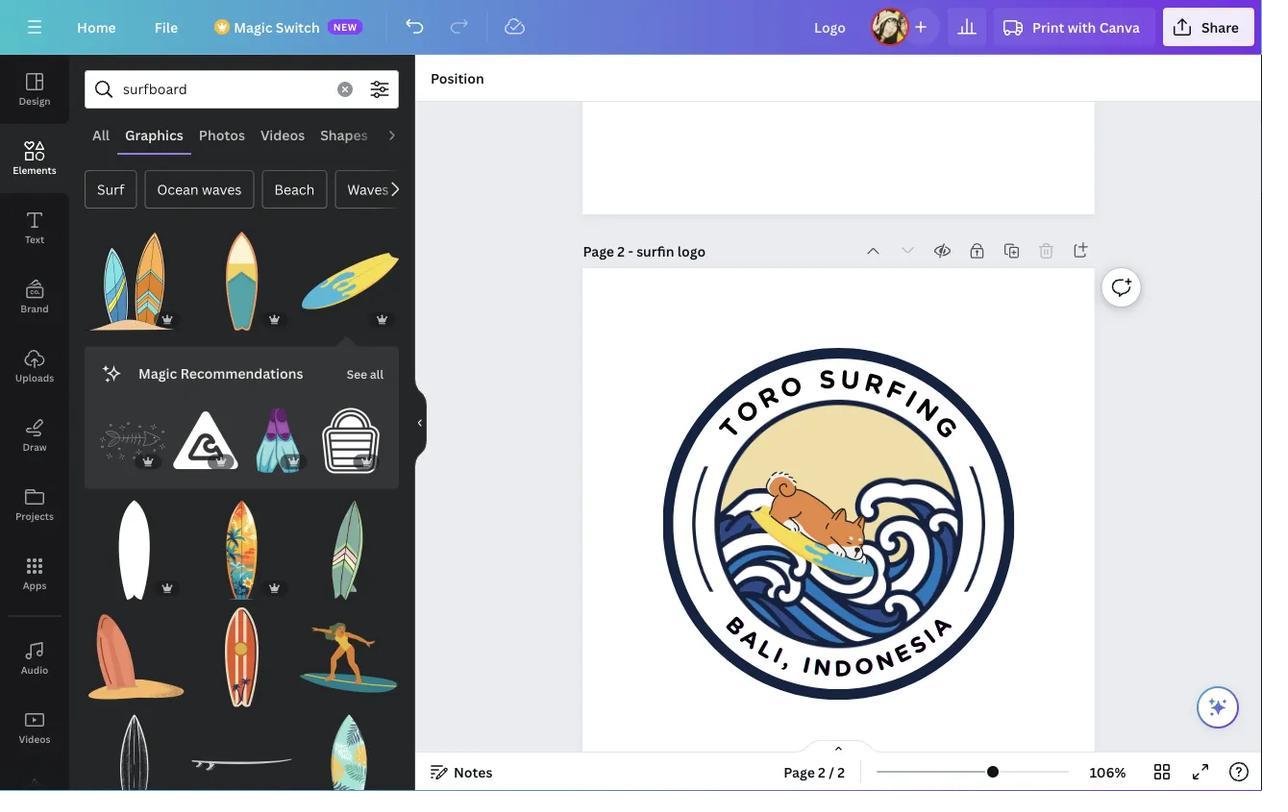 Task type: describe. For each thing, give the bounding box(es) containing it.
see
[[347, 367, 367, 383]]

see all button
[[345, 355, 386, 393]]

s for s u r f i
[[819, 364, 837, 396]]

u
[[840, 364, 862, 396]]

apps button
[[0, 540, 69, 609]]

audio inside side panel tab list
[[21, 664, 48, 677]]

waves
[[202, 180, 242, 199]]

page 2 / 2 button
[[777, 757, 853, 788]]

-
[[629, 242, 634, 260]]

print with canva
[[1033, 18, 1141, 36]]

0 horizontal spatial videos button
[[0, 694, 69, 763]]

projects button
[[0, 470, 69, 540]]

surfing board isometric 3d icon image
[[299, 232, 399, 332]]

shapes button
[[313, 116, 376, 153]]

text
[[25, 233, 44, 246]]

notes
[[454, 763, 493, 782]]

t
[[714, 412, 748, 445]]

surf
[[97, 180, 124, 199]]

s u r f i
[[819, 364, 924, 415]]

graphics button
[[117, 116, 191, 153]]

,
[[781, 646, 796, 674]]

position
[[431, 69, 485, 87]]

recommendations
[[180, 365, 303, 383]]

notes button
[[423, 757, 501, 788]]

1 horizontal spatial a
[[927, 611, 958, 642]]

design
[[19, 94, 51, 107]]

0 vertical spatial audio button
[[376, 116, 430, 153]]

draw
[[23, 441, 47, 454]]

all button
[[85, 116, 117, 153]]

home link
[[62, 8, 132, 46]]

brand
[[20, 302, 49, 315]]

106%
[[1090, 763, 1127, 782]]

position button
[[423, 63, 492, 93]]

waves button
[[335, 170, 402, 209]]

o inside i n d o n e
[[853, 652, 877, 682]]

Search elements search field
[[123, 71, 326, 108]]

i inside i n d o n e
[[801, 652, 814, 680]]

/
[[829, 763, 835, 782]]

all
[[92, 126, 110, 144]]

switch
[[276, 18, 320, 36]]

r inside r o
[[753, 380, 785, 416]]

page 2 / 2
[[784, 763, 846, 782]]

draw button
[[0, 401, 69, 470]]

print
[[1033, 18, 1065, 36]]

graphics
[[125, 126, 184, 144]]

main menu bar
[[0, 0, 1263, 55]]

magic for magic recommendations
[[139, 365, 177, 383]]

f
[[882, 374, 910, 409]]

travel element surfboard image
[[299, 501, 399, 600]]

projects
[[15, 510, 54, 523]]

hide image
[[415, 377, 427, 469]]

magic for magic switch
[[234, 18, 273, 36]]

0 horizontal spatial a
[[736, 623, 766, 655]]

see all
[[347, 367, 384, 383]]

i inside s u r f i
[[901, 384, 924, 415]]

uploads
[[15, 371, 54, 384]]

canva assistant image
[[1207, 696, 1230, 719]]

1 horizontal spatial n
[[873, 646, 898, 677]]

magic recommendations
[[139, 365, 303, 383]]

o inside r o
[[777, 369, 807, 405]]

Page title text field
[[637, 241, 708, 261]]

apps
[[23, 579, 47, 592]]

flippers icon, cartoon style image
[[246, 408, 311, 474]]

photos button
[[191, 116, 253, 153]]

uploads button
[[0, 332, 69, 401]]

print with canva button
[[995, 8, 1156, 46]]

0 horizontal spatial n
[[813, 654, 833, 683]]

surfboard flat illustration image
[[192, 501, 292, 600]]



Task type: locate. For each thing, give the bounding box(es) containing it.
audio down apps
[[21, 664, 48, 677]]

page inside button
[[784, 763, 815, 782]]

i inside the l i ,
[[770, 642, 788, 670]]

i left d
[[770, 642, 788, 670]]

0 vertical spatial magic
[[234, 18, 273, 36]]

1 horizontal spatial videos
[[261, 126, 305, 144]]

2 horizontal spatial n
[[911, 392, 946, 429]]

1 horizontal spatial o
[[777, 369, 807, 405]]

l
[[754, 635, 779, 665]]

i right "e"
[[919, 624, 942, 650]]

g
[[929, 410, 965, 445]]

i right ,
[[801, 652, 814, 680]]

audio button
[[376, 116, 430, 153], [0, 624, 69, 694]]

s left u
[[819, 364, 837, 396]]

d
[[835, 655, 853, 683]]

106% button
[[1077, 757, 1140, 788]]

page for page 2 -
[[583, 242, 615, 260]]

new
[[333, 20, 358, 33]]

design button
[[0, 55, 69, 124]]

share
[[1202, 18, 1240, 36]]

i left g
[[901, 384, 924, 415]]

1 horizontal spatial magic
[[234, 18, 273, 36]]

n
[[911, 392, 946, 429], [873, 646, 898, 677], [813, 654, 833, 683]]

1 horizontal spatial audio button
[[376, 116, 430, 153]]

Design title text field
[[799, 8, 864, 46]]

0 horizontal spatial audio
[[21, 664, 48, 677]]

waves
[[348, 180, 389, 199]]

0 vertical spatial s
[[819, 364, 837, 396]]

shapes
[[320, 126, 368, 144]]

2 horizontal spatial 2
[[838, 763, 846, 782]]

2 right / on the bottom of the page
[[838, 763, 846, 782]]

file button
[[139, 8, 194, 46]]

0 horizontal spatial r
[[753, 380, 785, 416]]

ocean waves button
[[145, 170, 254, 209]]

i n d o n e
[[801, 639, 916, 683]]

surf button
[[85, 170, 137, 209]]

surfboard image
[[192, 232, 292, 332]]

all
[[370, 367, 384, 383]]

1 vertical spatial audio button
[[0, 624, 69, 694]]

page 2 -
[[583, 242, 637, 260]]

summer holiday surfboard image
[[192, 608, 292, 708]]

magic left the recommendations
[[139, 365, 177, 383]]

1 vertical spatial magic
[[139, 365, 177, 383]]

photos
[[199, 126, 245, 144]]

audio right shapes "button"
[[384, 126, 422, 144]]

1 vertical spatial audio
[[21, 664, 48, 677]]

2 for /
[[819, 763, 826, 782]]

surfboard sand beach vacation travel icon image
[[85, 608, 184, 708]]

0 vertical spatial videos
[[261, 126, 305, 144]]

magic
[[234, 18, 273, 36], [139, 365, 177, 383]]

1 horizontal spatial videos button
[[253, 116, 313, 153]]

0 vertical spatial audio
[[384, 126, 422, 144]]

file
[[155, 18, 178, 36]]

a left ,
[[736, 623, 766, 655]]

e
[[891, 639, 916, 669]]

1 horizontal spatial page
[[784, 763, 815, 782]]

n left d
[[813, 654, 833, 683]]

page for page 2 / 2
[[784, 763, 815, 782]]

0 vertical spatial videos button
[[253, 116, 313, 153]]

1 vertical spatial videos button
[[0, 694, 69, 763]]

videos
[[261, 126, 305, 144], [19, 733, 50, 746]]

show pages image
[[793, 740, 885, 755]]

n right f
[[911, 392, 946, 429]]

1 vertical spatial s
[[906, 630, 932, 660]]

with
[[1068, 18, 1097, 36]]

s
[[819, 364, 837, 396], [906, 630, 932, 660]]

share button
[[1164, 8, 1255, 46]]

audio
[[384, 126, 422, 144], [21, 664, 48, 677]]

audio button down apps
[[0, 624, 69, 694]]

brand button
[[0, 263, 69, 332]]

0 horizontal spatial magic
[[139, 365, 177, 383]]

videos inside side panel tab list
[[19, 733, 50, 746]]

l i ,
[[754, 635, 796, 674]]

videos button
[[253, 116, 313, 153], [0, 694, 69, 763]]

1 horizontal spatial s
[[906, 630, 932, 660]]

group
[[85, 220, 184, 332], [192, 232, 292, 332], [299, 232, 399, 332], [173, 397, 238, 474], [246, 397, 311, 474], [319, 397, 384, 474], [100, 408, 165, 474], [85, 489, 184, 600], [192, 489, 292, 600], [299, 489, 399, 600], [85, 608, 184, 708], [192, 608, 292, 708], [299, 608, 399, 708], [85, 704, 184, 792], [299, 715, 399, 792]]

elements
[[13, 164, 56, 177]]

1 vertical spatial videos
[[19, 733, 50, 746]]

0 horizontal spatial page
[[583, 242, 615, 260]]

0 horizontal spatial o
[[730, 393, 766, 431]]

r right t
[[753, 380, 785, 416]]

magic inside main menu bar
[[234, 18, 273, 36]]

audio button right shapes
[[376, 116, 430, 153]]

magic left switch
[[234, 18, 273, 36]]

ocean waves
[[157, 180, 242, 199]]

1 horizontal spatial audio
[[384, 126, 422, 144]]

text button
[[0, 193, 69, 263]]

2
[[618, 242, 625, 260], [819, 763, 826, 782], [838, 763, 846, 782]]

a right "e"
[[927, 611, 958, 642]]

2 left -
[[618, 242, 625, 260]]

s for s
[[906, 630, 932, 660]]

page
[[583, 242, 615, 260], [784, 763, 815, 782]]

canva
[[1100, 18, 1141, 36]]

0 horizontal spatial videos
[[19, 733, 50, 746]]

b
[[721, 611, 751, 641]]

1 horizontal spatial r
[[862, 367, 887, 401]]

ocean
[[157, 180, 199, 199]]

0 horizontal spatial s
[[819, 364, 837, 396]]

i
[[901, 384, 924, 415], [919, 624, 942, 650], [770, 642, 788, 670], [801, 652, 814, 680]]

2 left / on the bottom of the page
[[819, 763, 826, 782]]

1 vertical spatial page
[[784, 763, 815, 782]]

n right d
[[873, 646, 898, 677]]

r right u
[[862, 367, 887, 401]]

2 horizontal spatial o
[[853, 652, 877, 682]]

a
[[927, 611, 958, 642], [736, 623, 766, 655]]

r inside s u r f i
[[862, 367, 887, 401]]

elements button
[[0, 124, 69, 193]]

beach button
[[262, 170, 327, 209]]

0 horizontal spatial 2
[[618, 242, 625, 260]]

page left / on the bottom of the page
[[784, 763, 815, 782]]

2 for -
[[618, 242, 625, 260]]

page left -
[[583, 242, 615, 260]]

retro style surfboarding image
[[299, 608, 399, 708]]

1 horizontal spatial 2
[[819, 763, 826, 782]]

o
[[777, 369, 807, 405], [730, 393, 766, 431], [853, 652, 877, 682]]

0 horizontal spatial audio button
[[0, 624, 69, 694]]

illustration of a surfboard image
[[299, 715, 399, 792]]

side panel tab list
[[0, 55, 69, 792]]

s right d
[[906, 630, 932, 660]]

beach
[[275, 180, 315, 199]]

0 vertical spatial page
[[583, 242, 615, 260]]

r
[[862, 367, 887, 401], [753, 380, 785, 416]]

surfboard illustration image
[[85, 232, 184, 332]]

circle icon image
[[693, 378, 986, 671]]

magic switch
[[234, 18, 320, 36]]

home
[[77, 18, 116, 36]]

r o
[[753, 369, 807, 416]]

s inside s u r f i
[[819, 364, 837, 396]]



Task type: vqa. For each thing, say whether or not it's contained in the screenshot.
r
yes



